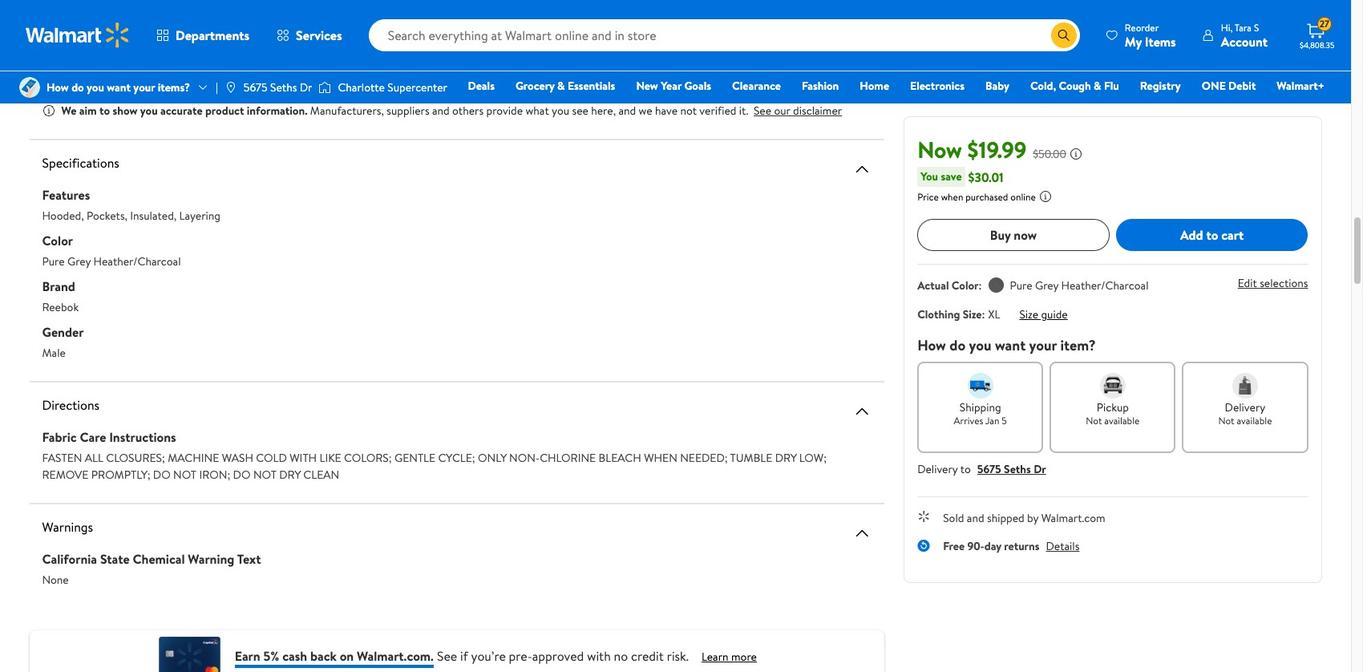 Task type: describe. For each thing, give the bounding box(es) containing it.
delivery not available
[[1219, 400, 1273, 428]]

sweater-
[[109, 60, 152, 76]]

pre-
[[509, 647, 533, 665]]

how do you want your item?
[[918, 335, 1097, 355]]

grocery
[[516, 78, 555, 94]]

actual color :
[[918, 278, 982, 294]]

want for item?
[[996, 335, 1026, 355]]

approved
[[533, 647, 584, 665]]

actual
[[918, 278, 950, 294]]

: for color
[[979, 278, 982, 294]]

walmart image
[[26, 22, 130, 48]]

you down xl
[[970, 335, 992, 355]]

colors;
[[344, 450, 392, 466]]

items?
[[158, 79, 190, 95]]

want for items?
[[107, 79, 131, 95]]

hi, tara s account
[[1222, 20, 1268, 50]]

one debit
[[1202, 78, 1257, 94]]

we
[[61, 103, 77, 119]]

heather/charcoal inside features hooded, pockets, insulated, layering color pure grey heather/charcoal brand reebok gender male
[[94, 254, 181, 270]]

grocery & essentials link
[[509, 77, 623, 95]]

1 horizontal spatial dr
[[1034, 461, 1047, 477]]

none
[[42, 572, 69, 588]]

your for item?
[[1030, 335, 1058, 355]]

add to cart
[[1181, 226, 1245, 244]]

1 horizontal spatial and
[[619, 103, 636, 119]]

our
[[775, 103, 791, 119]]

1 horizontal spatial 5675
[[978, 461, 1002, 477]]

if
[[461, 647, 468, 665]]

pockets:
[[61, 46, 103, 62]]

to for delivery to 5675 seths dr
[[961, 461, 971, 477]]

new
[[637, 78, 659, 94]]

how for how do you want your item?
[[918, 335, 947, 355]]

instructions
[[109, 428, 176, 446]]

you're
[[471, 647, 506, 665]]

do for how do you want your items?
[[72, 79, 84, 95]]

delivery for not
[[1226, 400, 1266, 416]]

have
[[655, 103, 678, 119]]

legal information image
[[1040, 190, 1053, 203]]

$50.00
[[1033, 146, 1067, 162]]

scuba neck with attached hood closure: zipper front sleeves: long pockets: 1 chest with zipper; 2 at front features: sweater-fleece; toggle drawstring hood men's hooded sweater fleece jacket from reebok
[[61, 4, 308, 90]]

2 size from the left
[[1020, 306, 1039, 323]]

verified
[[700, 103, 737, 119]]

2 horizontal spatial and
[[967, 510, 985, 526]]

sleeves:
[[61, 32, 101, 48]]

hi,
[[1222, 20, 1233, 34]]

0 vertical spatial hood
[[223, 4, 248, 20]]

0 horizontal spatial see
[[437, 647, 458, 665]]

online
[[1011, 190, 1037, 204]]

not for delivery
[[1219, 414, 1235, 428]]

learn more about strikethrough prices image
[[1070, 148, 1083, 160]]

5
[[1002, 414, 1008, 428]]

walmart.com
[[1042, 510, 1106, 526]]

warnings image
[[853, 524, 872, 543]]

directions
[[42, 396, 100, 414]]

all
[[85, 450, 103, 466]]

like
[[320, 450, 342, 466]]

1 horizontal spatial seths
[[1005, 461, 1032, 477]]

xl
[[989, 306, 1001, 323]]

cold, cough & flu link
[[1024, 77, 1127, 95]]

|
[[216, 79, 218, 95]]

electronics link
[[903, 77, 972, 95]]

deals
[[468, 78, 495, 94]]

fashion
[[802, 78, 840, 94]]

search icon image
[[1058, 29, 1071, 42]]

attached
[[177, 4, 220, 20]]

edit selections button
[[1239, 275, 1309, 291]]

1 horizontal spatial heather/charcoal
[[1062, 278, 1149, 294]]

fleece
[[176, 74, 208, 90]]

fleece;
[[152, 60, 185, 76]]

shipped
[[988, 510, 1025, 526]]

baby
[[986, 78, 1010, 94]]

see
[[572, 103, 589, 119]]

charlotte
[[338, 79, 385, 95]]

cart
[[1222, 226, 1245, 244]]

0 vertical spatial see
[[754, 103, 772, 119]]

1 not from the left
[[173, 467, 197, 483]]

now
[[1014, 226, 1038, 244]]

sold and shipped by walmart.com
[[944, 510, 1106, 526]]

essentials
[[568, 78, 616, 94]]

earn
[[235, 647, 260, 665]]

1 vertical spatial dry
[[279, 467, 301, 483]]

your for items?
[[133, 79, 155, 95]]

accurate
[[160, 103, 203, 119]]

item?
[[1061, 335, 1097, 355]]

year
[[661, 78, 682, 94]]

machine
[[168, 450, 219, 466]]

0 horizontal spatial 5675
[[244, 79, 268, 95]]

$30.01
[[969, 168, 1004, 186]]

intent image for shipping image
[[968, 373, 994, 399]]

warnings
[[42, 518, 93, 536]]

you left see
[[552, 103, 570, 119]]

free
[[944, 538, 965, 554]]

2
[[200, 46, 206, 62]]

0 horizontal spatial to
[[100, 103, 110, 119]]

with
[[290, 450, 317, 466]]

cough
[[1060, 78, 1092, 94]]

electronics
[[911, 78, 965, 94]]

2 not from the left
[[253, 467, 277, 483]]

1 vertical spatial grey
[[1036, 278, 1059, 294]]

home link
[[853, 77, 897, 95]]

walmart+ link
[[1270, 77, 1333, 95]]

available for delivery
[[1238, 414, 1273, 428]]

0 vertical spatial with
[[154, 4, 175, 20]]

my
[[1126, 32, 1143, 50]]

drawstring
[[222, 60, 273, 76]]

scuba
[[96, 4, 125, 20]]

zipper
[[105, 18, 135, 34]]

cold
[[256, 450, 287, 466]]

provide
[[487, 103, 523, 119]]

debit
[[1229, 78, 1257, 94]]

0 vertical spatial dr
[[300, 79, 312, 95]]

1 horizontal spatial hood
[[276, 60, 301, 76]]

5675 seths dr button
[[978, 461, 1047, 477]]

1 size from the left
[[963, 306, 982, 323]]

1 horizontal spatial dry
[[776, 450, 797, 466]]

now
[[918, 134, 963, 165]]

at
[[209, 46, 218, 62]]

do for how do you want your item?
[[950, 335, 966, 355]]

see our disclaimer button
[[754, 103, 843, 119]]

1 do from the left
[[153, 467, 171, 483]]

needed;
[[680, 450, 728, 466]]



Task type: locate. For each thing, give the bounding box(es) containing it.
capital one  earn 5% cash back on walmart.com. see if you're pre-approved with no credit risk. learn more element
[[702, 649, 757, 666]]

seths up the information.
[[270, 79, 297, 95]]

charlotte supercenter
[[338, 79, 448, 95]]

reebok
[[271, 74, 308, 90], [42, 299, 79, 315]]

pure up size guide button
[[1011, 278, 1033, 294]]

clearance link
[[725, 77, 789, 95]]

0 horizontal spatial dry
[[279, 467, 301, 483]]

do down features: on the left of page
[[72, 79, 84, 95]]

heather/charcoal up guide on the top right
[[1062, 278, 1149, 294]]

0 horizontal spatial how
[[47, 79, 69, 95]]

dry down with
[[279, 467, 301, 483]]

2 do from the left
[[233, 467, 251, 483]]

1 vertical spatial heather/charcoal
[[1062, 278, 1149, 294]]

1 vertical spatial 5675
[[978, 461, 1002, 477]]

hood up departments
[[223, 4, 248, 20]]

0 vertical spatial want
[[107, 79, 131, 95]]

2 & from the left
[[1094, 78, 1102, 94]]

1 horizontal spatial front
[[221, 46, 246, 62]]

seths up the sold and shipped by walmart.com
[[1005, 461, 1032, 477]]

your down sweater-
[[133, 79, 155, 95]]

clear search field text image
[[1032, 29, 1045, 41]]

show
[[113, 103, 138, 119]]

dr up by
[[1034, 461, 1047, 477]]

fasten
[[42, 450, 82, 466]]

:
[[979, 278, 982, 294], [982, 306, 986, 323]]

& inside 'link'
[[1094, 78, 1102, 94]]

not down intent image for delivery at the bottom
[[1219, 414, 1235, 428]]

0 vertical spatial color
[[42, 232, 73, 250]]

dr up the information.
[[300, 79, 312, 95]]

delivery to 5675 seths dr
[[918, 461, 1047, 477]]

reebok inside features hooded, pockets, insulated, layering color pure grey heather/charcoal brand reebok gender male
[[42, 299, 79, 315]]

to
[[100, 103, 110, 119], [1207, 226, 1219, 244], [961, 461, 971, 477]]

: for size
[[982, 306, 986, 323]]

you down features: on the left of page
[[87, 79, 104, 95]]

0 horizontal spatial and
[[432, 103, 450, 119]]

front right zipper
[[138, 18, 163, 34]]

0 horizontal spatial seths
[[270, 79, 297, 95]]

reebok up the information.
[[271, 74, 308, 90]]

supercenter
[[388, 79, 448, 95]]

size left guide on the top right
[[1020, 306, 1039, 323]]

0 horizontal spatial grey
[[67, 254, 91, 270]]

brand
[[42, 278, 75, 295]]

cash
[[283, 647, 307, 665]]

0 horizontal spatial color
[[42, 232, 73, 250]]

available inside pickup not available
[[1105, 414, 1140, 428]]

1 horizontal spatial color
[[952, 278, 979, 294]]

1 vertical spatial pure
[[1011, 278, 1033, 294]]

5675 down 'jan'
[[978, 461, 1002, 477]]

to left "5675 seths dr" button
[[961, 461, 971, 477]]

tara
[[1235, 20, 1252, 34]]

intent image for delivery image
[[1233, 373, 1259, 399]]

0 vertical spatial your
[[133, 79, 155, 95]]

1 horizontal spatial do
[[950, 335, 966, 355]]

 image right |
[[225, 81, 237, 94]]

2 horizontal spatial to
[[1207, 226, 1219, 244]]

not inside pickup not available
[[1087, 414, 1103, 428]]

delivery for to
[[918, 461, 958, 477]]

0 vertical spatial heather/charcoal
[[94, 254, 181, 270]]

shipping arrives jan 5
[[954, 400, 1008, 428]]

1 vertical spatial :
[[982, 306, 986, 323]]

dry left low;
[[776, 450, 797, 466]]

not down intent image for pickup
[[1087, 414, 1103, 428]]

reorder my items
[[1126, 20, 1177, 50]]

to inside 'button'
[[1207, 226, 1219, 244]]

0 horizontal spatial do
[[72, 79, 84, 95]]

available
[[1105, 414, 1140, 428], [1238, 414, 1273, 428]]

0 horizontal spatial delivery
[[918, 461, 958, 477]]

1 horizontal spatial &
[[1094, 78, 1102, 94]]

low;
[[800, 450, 827, 466]]

hooded
[[93, 74, 132, 90]]

0 horizontal spatial available
[[1105, 414, 1140, 428]]

1 horizontal spatial not
[[253, 467, 277, 483]]

by
[[1028, 510, 1039, 526]]

1 vertical spatial your
[[1030, 335, 1058, 355]]

with right the neck
[[154, 4, 175, 20]]

heather/charcoal down insulated, at the top
[[94, 254, 181, 270]]

& left "flu"
[[1094, 78, 1102, 94]]

reebok inside scuba neck with attached hood closure: zipper front sleeves: long pockets: 1 chest with zipper; 2 at front features: sweater-fleece; toggle drawstring hood men's hooded sweater fleece jacket from reebok
[[271, 74, 308, 90]]

your down size guide button
[[1030, 335, 1058, 355]]

with right chest
[[141, 46, 162, 62]]

how down clothing
[[918, 335, 947, 355]]

directions image
[[853, 402, 872, 421]]

1 horizontal spatial not
[[1219, 414, 1235, 428]]

0 vertical spatial delivery
[[1226, 400, 1266, 416]]

0 vertical spatial front
[[138, 18, 163, 34]]

no
[[614, 647, 628, 665]]

front right at
[[221, 46, 246, 62]]

clothing
[[918, 306, 961, 323]]

baby link
[[979, 77, 1017, 95]]

1 horizontal spatial available
[[1238, 414, 1273, 428]]

not for pickup
[[1087, 414, 1103, 428]]

registry link
[[1133, 77, 1189, 95]]

and right sold
[[967, 510, 985, 526]]

1 vertical spatial delivery
[[918, 461, 958, 477]]

0 horizontal spatial your
[[133, 79, 155, 95]]

cycle;
[[438, 450, 476, 466]]

to left cart
[[1207, 226, 1219, 244]]

delivery up sold
[[918, 461, 958, 477]]

0 vertical spatial 5675
[[244, 79, 268, 95]]

1 vertical spatial front
[[221, 46, 246, 62]]

items
[[1146, 32, 1177, 50]]

1 horizontal spatial how
[[918, 335, 947, 355]]

to right aim
[[100, 103, 110, 119]]

0 horizontal spatial reebok
[[42, 299, 79, 315]]

Search search field
[[369, 19, 1081, 51]]

color inside features hooded, pockets, insulated, layering color pure grey heather/charcoal brand reebok gender male
[[42, 232, 73, 250]]

risk.
[[667, 647, 689, 665]]

1 vertical spatial hood
[[276, 60, 301, 76]]

not
[[173, 467, 197, 483], [253, 467, 277, 483]]

only
[[478, 450, 507, 466]]

1 vertical spatial do
[[950, 335, 966, 355]]

not down cold
[[253, 467, 277, 483]]

available for pickup
[[1105, 414, 1140, 428]]

edit
[[1239, 275, 1258, 291]]

specifications
[[42, 154, 119, 172]]

1 horizontal spatial reebok
[[271, 74, 308, 90]]

$19.99
[[968, 134, 1027, 165]]

when
[[644, 450, 678, 466]]

gentle
[[395, 450, 436, 466]]

product
[[205, 103, 244, 119]]

2 available from the left
[[1238, 414, 1273, 428]]

1 horizontal spatial  image
[[319, 79, 332, 95]]

color
[[42, 232, 73, 250], [952, 278, 979, 294]]

how up we
[[47, 79, 69, 95]]

iron;
[[199, 467, 230, 483]]

intent image for pickup image
[[1101, 373, 1126, 399]]

to for add to cart
[[1207, 226, 1219, 244]]

1 vertical spatial see
[[437, 647, 458, 665]]

features:
[[61, 60, 107, 76]]

1 vertical spatial want
[[996, 335, 1026, 355]]

long
[[103, 32, 127, 48]]

2 not from the left
[[1219, 414, 1235, 428]]

with left the no
[[587, 647, 611, 665]]

1 not from the left
[[1087, 414, 1103, 428]]

0 horizontal spatial heather/charcoal
[[94, 254, 181, 270]]

0 horizontal spatial want
[[107, 79, 131, 95]]

0 horizontal spatial size
[[963, 306, 982, 323]]

1 horizontal spatial see
[[754, 103, 772, 119]]

0 vertical spatial grey
[[67, 254, 91, 270]]

1 vertical spatial with
[[141, 46, 162, 62]]

90-
[[968, 538, 985, 554]]

1 horizontal spatial grey
[[1036, 278, 1059, 294]]

not
[[681, 103, 697, 119]]

0 horizontal spatial &
[[558, 78, 565, 94]]

see left 'if' at the bottom left of the page
[[437, 647, 458, 665]]

buy now
[[991, 226, 1038, 244]]

not down the machine on the left of page
[[173, 467, 197, 483]]

with
[[154, 4, 175, 20], [141, 46, 162, 62], [587, 647, 611, 665]]

not inside delivery not available
[[1219, 414, 1235, 428]]

5675 down drawstring in the left top of the page
[[244, 79, 268, 95]]

2 vertical spatial with
[[587, 647, 611, 665]]

day
[[985, 538, 1002, 554]]

heather/charcoal
[[94, 254, 181, 270], [1062, 278, 1149, 294]]

1 horizontal spatial pure
[[1011, 278, 1033, 294]]

1 vertical spatial to
[[1207, 226, 1219, 244]]

closures;
[[106, 450, 165, 466]]

1 vertical spatial dr
[[1034, 461, 1047, 477]]

back
[[310, 647, 337, 665]]

want down xl
[[996, 335, 1026, 355]]

grocery & essentials
[[516, 78, 616, 94]]

color up clothing size : xl at the right top
[[952, 278, 979, 294]]

1 horizontal spatial to
[[961, 461, 971, 477]]

you right the show
[[140, 103, 158, 119]]

walmart+
[[1278, 78, 1325, 94]]

 image for 5675 seths dr
[[225, 81, 237, 94]]

Walmart Site-Wide search field
[[369, 19, 1081, 51]]

: left xl
[[982, 306, 986, 323]]

chlorine
[[540, 450, 596, 466]]

& right grocery
[[558, 78, 565, 94]]

do down closures; at the left of the page
[[153, 467, 171, 483]]

how for how do you want your items?
[[47, 79, 69, 95]]

: up clothing size : xl at the right top
[[979, 278, 982, 294]]

1 & from the left
[[558, 78, 565, 94]]

front
[[138, 18, 163, 34], [221, 46, 246, 62]]

gender
[[42, 323, 84, 341]]

new year goals link
[[629, 77, 719, 95]]

0 horizontal spatial dr
[[300, 79, 312, 95]]

0 horizontal spatial front
[[138, 18, 163, 34]]

1 horizontal spatial delivery
[[1226, 400, 1266, 416]]

pure
[[42, 254, 65, 270], [1011, 278, 1033, 294]]

more
[[732, 649, 757, 665]]

available down intent image for delivery at the bottom
[[1238, 414, 1273, 428]]

size left xl
[[963, 306, 982, 323]]

0 vertical spatial do
[[72, 79, 84, 95]]

and left we
[[619, 103, 636, 119]]

1 vertical spatial seths
[[1005, 461, 1032, 477]]

0 vertical spatial seths
[[270, 79, 297, 95]]

1 vertical spatial reebok
[[42, 299, 79, 315]]

2 vertical spatial to
[[961, 461, 971, 477]]

0 vertical spatial reebok
[[271, 74, 308, 90]]

0 vertical spatial how
[[47, 79, 69, 95]]

 image
[[319, 79, 332, 95], [225, 81, 237, 94]]

pickup
[[1097, 400, 1130, 416]]

price when purchased online
[[918, 190, 1037, 204]]

0 horizontal spatial hood
[[223, 4, 248, 20]]

from
[[244, 74, 268, 90]]

 image
[[19, 77, 40, 98]]

1 vertical spatial color
[[952, 278, 979, 294]]

reebok down brand
[[42, 299, 79, 315]]

reorder
[[1126, 20, 1160, 34]]

delivery down intent image for delivery at the bottom
[[1226, 400, 1266, 416]]

0 vertical spatial to
[[100, 103, 110, 119]]

clothing size : xl
[[918, 306, 1001, 323]]

 image for charlotte supercenter
[[319, 79, 332, 95]]

do
[[153, 467, 171, 483], [233, 467, 251, 483]]

0 horizontal spatial not
[[1087, 414, 1103, 428]]

5%
[[264, 647, 279, 665]]

departments
[[176, 26, 250, 44]]

1 vertical spatial how
[[918, 335, 947, 355]]

available down intent image for pickup
[[1105, 414, 1140, 428]]

one
[[1202, 78, 1227, 94]]

available inside delivery not available
[[1238, 414, 1273, 428]]

1 horizontal spatial want
[[996, 335, 1026, 355]]

and left others
[[432, 103, 450, 119]]

0 horizontal spatial  image
[[225, 81, 237, 94]]

delivery
[[1226, 400, 1266, 416], [918, 461, 958, 477]]

0 vertical spatial pure
[[42, 254, 65, 270]]

price
[[918, 190, 939, 204]]

1 available from the left
[[1105, 414, 1140, 428]]

jan
[[986, 414, 1000, 428]]

add
[[1181, 226, 1204, 244]]

0 vertical spatial dry
[[776, 450, 797, 466]]

0 vertical spatial :
[[979, 278, 982, 294]]

grey inside features hooded, pockets, insulated, layering color pure grey heather/charcoal brand reebok gender male
[[67, 254, 91, 270]]

see right the it.
[[754, 103, 772, 119]]

grey up brand
[[67, 254, 91, 270]]

do
[[72, 79, 84, 95], [950, 335, 966, 355]]

pickup not available
[[1087, 400, 1140, 428]]

grey up size guide button
[[1036, 278, 1059, 294]]

hood up 5675 seths dr
[[276, 60, 301, 76]]

specifications image
[[853, 160, 872, 179]]

do down clothing size : xl at the right top
[[950, 335, 966, 355]]

capitalone image
[[157, 637, 222, 672]]

color down hooded,
[[42, 232, 73, 250]]

 image up manufacturers,
[[319, 79, 332, 95]]

1 horizontal spatial your
[[1030, 335, 1058, 355]]

zipper;
[[164, 46, 197, 62]]

manufacturers,
[[310, 103, 384, 119]]

care
[[80, 428, 106, 446]]

hood
[[223, 4, 248, 20], [276, 60, 301, 76]]

how do you want your items?
[[47, 79, 190, 95]]

delivery inside delivery not available
[[1226, 400, 1266, 416]]

want down sweater-
[[107, 79, 131, 95]]

0 horizontal spatial do
[[153, 467, 171, 483]]

do down wash
[[233, 467, 251, 483]]

0 horizontal spatial not
[[173, 467, 197, 483]]

0 horizontal spatial pure
[[42, 254, 65, 270]]

pure up brand
[[42, 254, 65, 270]]

1 horizontal spatial do
[[233, 467, 251, 483]]

cold,
[[1031, 78, 1057, 94]]

1 horizontal spatial size
[[1020, 306, 1039, 323]]

details
[[1047, 538, 1080, 554]]

pure inside features hooded, pockets, insulated, layering color pure grey heather/charcoal brand reebok gender male
[[42, 254, 65, 270]]



Task type: vqa. For each thing, say whether or not it's contained in the screenshot.
2nd the $ from right
no



